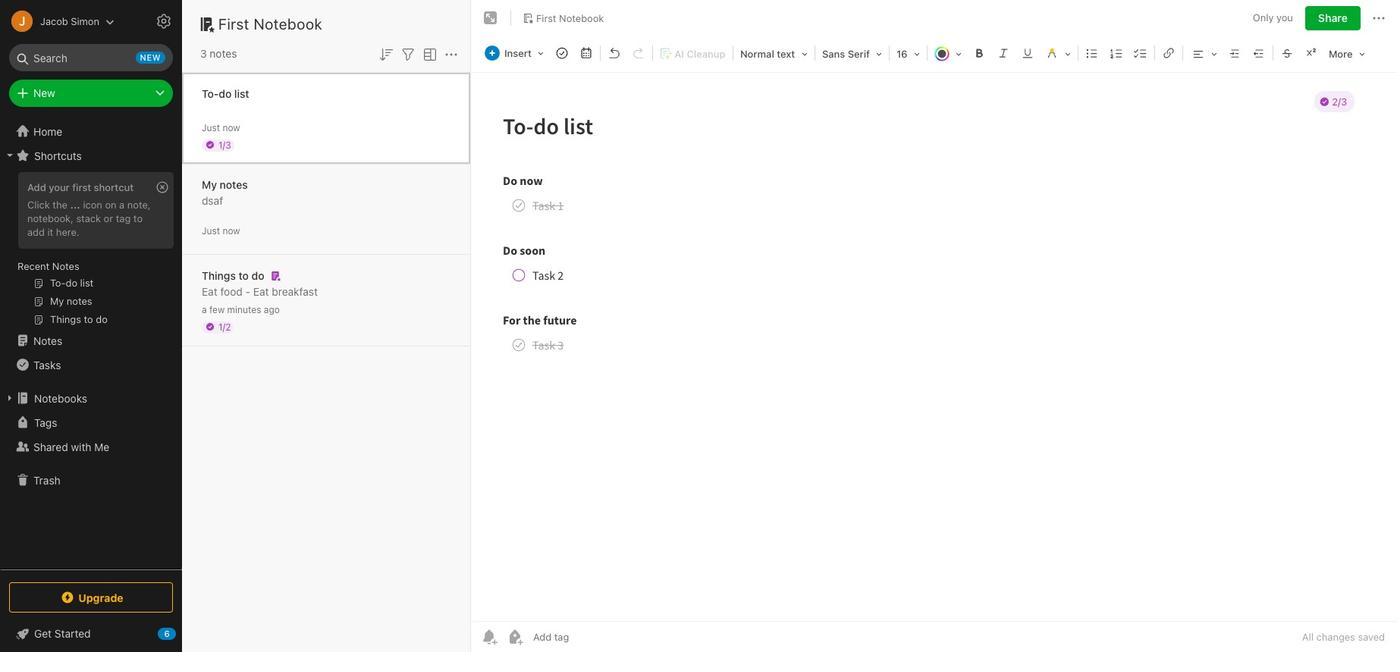 Task type: vqa. For each thing, say whether or not it's contained in the screenshot.
Group containing Add your first shortcut
yes



Task type: locate. For each thing, give the bounding box(es) containing it.
your
[[49, 181, 70, 193]]

1 vertical spatial do
[[252, 269, 264, 282]]

Font family field
[[817, 42, 887, 64]]

View options field
[[417, 44, 439, 64]]

tags button
[[0, 410, 181, 435]]

more actions image
[[442, 45, 460, 64]]

just up 1/3
[[202, 122, 220, 133]]

eat down things
[[202, 285, 217, 298]]

jacob simon
[[40, 15, 99, 27]]

group
[[0, 168, 181, 335]]

0 vertical spatial a
[[119, 199, 125, 211]]

food
[[220, 285, 243, 298]]

0 horizontal spatial first notebook
[[218, 15, 323, 33]]

notes right recent at the left of the page
[[52, 260, 79, 272]]

jacob
[[40, 15, 68, 27]]

simon
[[71, 15, 99, 27]]

1 horizontal spatial first notebook
[[536, 12, 604, 24]]

few
[[209, 304, 225, 315]]

add your first shortcut
[[27, 181, 134, 193]]

share button
[[1305, 6, 1361, 30]]

numbered list image
[[1106, 42, 1127, 64]]

recent notes
[[17, 260, 79, 272]]

0 horizontal spatial notebook
[[254, 15, 323, 33]]

0 vertical spatial notes
[[52, 260, 79, 272]]

add a reminder image
[[480, 628, 498, 646]]

0 horizontal spatial more actions field
[[442, 44, 460, 64]]

it
[[47, 226, 53, 238]]

tasks
[[33, 358, 61, 371]]

Account field
[[0, 6, 115, 36]]

breakfast
[[272, 285, 318, 298]]

tag
[[116, 212, 131, 224]]

add
[[27, 226, 45, 238]]

first
[[536, 12, 556, 24], [218, 15, 250, 33]]

notes
[[210, 47, 237, 60], [220, 178, 248, 191]]

to
[[133, 212, 143, 224], [239, 269, 249, 282]]

Highlight field
[[1040, 42, 1076, 64]]

click the ...
[[27, 199, 80, 211]]

just down the 'dsaf'
[[202, 225, 220, 236]]

3
[[200, 47, 207, 60]]

to up -
[[239, 269, 249, 282]]

home link
[[0, 119, 182, 143]]

icon
[[83, 199, 102, 211]]

1 vertical spatial to
[[239, 269, 249, 282]]

notebook
[[559, 12, 604, 24], [254, 15, 323, 33]]

now
[[223, 122, 240, 133], [223, 225, 240, 236]]

or
[[104, 212, 113, 224]]

new search field
[[20, 44, 165, 71]]

1 horizontal spatial to
[[239, 269, 249, 282]]

0 horizontal spatial to
[[133, 212, 143, 224]]

1 horizontal spatial eat
[[253, 285, 269, 298]]

0 horizontal spatial eat
[[202, 285, 217, 298]]

underline image
[[1017, 42, 1038, 64]]

first notebook up task image
[[536, 12, 604, 24]]

1 vertical spatial just now
[[202, 225, 240, 236]]

shared
[[33, 440, 68, 453]]

notes right 3
[[210, 47, 237, 60]]

bold image
[[969, 42, 990, 64]]

add tag image
[[506, 628, 524, 646]]

shortcuts
[[34, 149, 82, 162]]

first notebook up the 3 notes
[[218, 15, 323, 33]]

just now
[[202, 122, 240, 133], [202, 225, 240, 236]]

notes inside my notes dsaf
[[220, 178, 248, 191]]

settings image
[[155, 12, 173, 30]]

0 horizontal spatial first
[[218, 15, 250, 33]]

1 vertical spatial a
[[202, 304, 207, 315]]

eat
[[202, 285, 217, 298], [253, 285, 269, 298]]

more actions field right view options field
[[442, 44, 460, 64]]

to inside note list element
[[239, 269, 249, 282]]

normal
[[740, 48, 774, 60]]

1 horizontal spatial notebook
[[559, 12, 604, 24]]

a
[[119, 199, 125, 211], [202, 304, 207, 315]]

first up the 3 notes
[[218, 15, 250, 33]]

1 horizontal spatial first
[[536, 12, 556, 24]]

superscript image
[[1301, 42, 1322, 64]]

recent
[[17, 260, 50, 272]]

1 vertical spatial notes
[[33, 334, 62, 347]]

0 vertical spatial do
[[219, 87, 232, 100]]

more actions field inside the note window element
[[1370, 6, 1388, 30]]

now up 1/3
[[223, 122, 240, 133]]

do
[[219, 87, 232, 100], [252, 269, 264, 282]]

note window element
[[471, 0, 1397, 652]]

notes up tasks
[[33, 334, 62, 347]]

bulleted list image
[[1082, 42, 1103, 64]]

outdent image
[[1248, 42, 1270, 64]]

More actions field
[[1370, 6, 1388, 30], [442, 44, 460, 64]]

notes right my
[[220, 178, 248, 191]]

serif
[[848, 48, 870, 60]]

1 vertical spatial just
[[202, 225, 220, 236]]

0 vertical spatial just
[[202, 122, 220, 133]]

2 eat from the left
[[253, 285, 269, 298]]

to down note,
[[133, 212, 143, 224]]

1 vertical spatial more actions field
[[442, 44, 460, 64]]

0 vertical spatial just now
[[202, 122, 240, 133]]

here.
[[56, 226, 79, 238]]

1 vertical spatial now
[[223, 225, 240, 236]]

2 just now from the top
[[202, 225, 240, 236]]

Font color field
[[929, 42, 967, 64]]

notes inside group
[[52, 260, 79, 272]]

more actions image
[[1370, 9, 1388, 27]]

insert link image
[[1158, 42, 1179, 64]]

tree
[[0, 119, 182, 569]]

new
[[140, 52, 161, 62]]

1 vertical spatial notes
[[220, 178, 248, 191]]

saved
[[1358, 631, 1385, 643]]

0 horizontal spatial a
[[119, 199, 125, 211]]

home
[[33, 125, 62, 138]]

just
[[202, 122, 220, 133], [202, 225, 220, 236]]

0 vertical spatial now
[[223, 122, 240, 133]]

0 vertical spatial notes
[[210, 47, 237, 60]]

2 just from the top
[[202, 225, 220, 236]]

more actions field right share "button"
[[1370, 6, 1388, 30]]

dsaf
[[202, 194, 223, 207]]

new
[[33, 86, 55, 99]]

Sort options field
[[377, 44, 395, 64]]

Add filters field
[[399, 44, 417, 64]]

eat right -
[[253, 285, 269, 298]]

Alignment field
[[1185, 42, 1223, 64]]

get started
[[34, 627, 91, 640]]

ago
[[264, 304, 280, 315]]

italic image
[[993, 42, 1014, 64]]

shared with me link
[[0, 435, 181, 459]]

add filters image
[[399, 45, 417, 64]]

sans
[[822, 48, 845, 60]]

notes
[[52, 260, 79, 272], [33, 334, 62, 347]]

first notebook inside button
[[536, 12, 604, 24]]

1 horizontal spatial a
[[202, 304, 207, 315]]

0 vertical spatial to
[[133, 212, 143, 224]]

icon on a note, notebook, stack or tag to add it here.
[[27, 199, 151, 238]]

just now up 1/3
[[202, 122, 240, 133]]

first up task image
[[536, 12, 556, 24]]

a right on
[[119, 199, 125, 211]]

now down the 'dsaf'
[[223, 225, 240, 236]]

do up eat food - eat breakfast
[[252, 269, 264, 282]]

task image
[[551, 42, 573, 64]]

trash link
[[0, 468, 181, 492]]

...
[[70, 199, 80, 211]]

a left few
[[202, 304, 207, 315]]

do left list
[[219, 87, 232, 100]]

minutes
[[227, 304, 261, 315]]

notes link
[[0, 328, 181, 353]]

just now down the 'dsaf'
[[202, 225, 240, 236]]

tags
[[34, 416, 57, 429]]

to-do list
[[202, 87, 249, 100]]

first notebook
[[536, 12, 604, 24], [218, 15, 323, 33]]

on
[[105, 199, 116, 211]]

1 horizontal spatial more actions field
[[1370, 6, 1388, 30]]

0 vertical spatial more actions field
[[1370, 6, 1388, 30]]

notebook,
[[27, 212, 74, 224]]



Task type: describe. For each thing, give the bounding box(es) containing it.
only you
[[1253, 12, 1293, 24]]

Help and Learning task checklist field
[[0, 622, 182, 646]]

trash
[[33, 474, 60, 487]]

undo image
[[604, 42, 625, 64]]

Insert field
[[481, 42, 549, 64]]

add
[[27, 181, 46, 193]]

eat food - eat breakfast
[[202, 285, 318, 298]]

Search text field
[[20, 44, 162, 71]]

new button
[[9, 80, 173, 107]]

click to collapse image
[[176, 624, 188, 642]]

only
[[1253, 12, 1274, 24]]

1 eat from the left
[[202, 285, 217, 298]]

the
[[53, 199, 67, 211]]

shared with me
[[33, 440, 109, 453]]

tree containing home
[[0, 119, 182, 569]]

Font size field
[[891, 42, 925, 64]]

list
[[234, 87, 249, 100]]

note list element
[[182, 0, 471, 652]]

group containing add your first shortcut
[[0, 168, 181, 335]]

text
[[777, 48, 795, 60]]

changes
[[1316, 631, 1355, 643]]

things to do
[[202, 269, 264, 282]]

more actions field inside note list element
[[442, 44, 460, 64]]

strikethrough image
[[1277, 42, 1298, 64]]

my
[[202, 178, 217, 191]]

with
[[71, 440, 91, 453]]

notebooks link
[[0, 386, 181, 410]]

expand notebooks image
[[4, 392, 16, 404]]

my notes dsaf
[[202, 178, 248, 207]]

things
[[202, 269, 236, 282]]

normal text
[[740, 48, 795, 60]]

note,
[[127, 199, 151, 211]]

shortcuts button
[[0, 143, 181, 168]]

more
[[1329, 48, 1353, 60]]

share
[[1318, 11, 1348, 24]]

first inside note list element
[[218, 15, 250, 33]]

Add tag field
[[532, 630, 645, 644]]

calendar event image
[[576, 42, 597, 64]]

notes for 3 notes
[[210, 47, 237, 60]]

started
[[55, 627, 91, 640]]

me
[[94, 440, 109, 453]]

first notebook button
[[517, 8, 609, 29]]

insert
[[504, 47, 532, 59]]

notebooks
[[34, 392, 87, 405]]

1/3
[[218, 139, 231, 151]]

upgrade button
[[9, 583, 173, 613]]

3 notes
[[200, 47, 237, 60]]

0 horizontal spatial do
[[219, 87, 232, 100]]

2 now from the top
[[223, 225, 240, 236]]

all changes saved
[[1302, 631, 1385, 643]]

all
[[1302, 631, 1314, 643]]

Note Editor text field
[[471, 73, 1397, 621]]

notebook inside button
[[559, 12, 604, 24]]

first
[[72, 181, 91, 193]]

a inside "icon on a note, notebook, stack or tag to add it here."
[[119, 199, 125, 211]]

1 just now from the top
[[202, 122, 240, 133]]

expand note image
[[482, 9, 500, 27]]

1 now from the top
[[223, 122, 240, 133]]

1 horizontal spatial do
[[252, 269, 264, 282]]

to-
[[202, 87, 219, 100]]

1/2
[[218, 321, 231, 333]]

click
[[27, 199, 50, 211]]

shortcut
[[94, 181, 134, 193]]

6
[[164, 629, 170, 639]]

first notebook inside note list element
[[218, 15, 323, 33]]

-
[[245, 285, 250, 298]]

a inside note list element
[[202, 304, 207, 315]]

a few minutes ago
[[202, 304, 280, 315]]

notes for my notes dsaf
[[220, 178, 248, 191]]

sans serif
[[822, 48, 870, 60]]

notebook inside note list element
[[254, 15, 323, 33]]

16
[[897, 48, 908, 60]]

checklist image
[[1130, 42, 1151, 64]]

stack
[[76, 212, 101, 224]]

Heading level field
[[735, 42, 813, 64]]

you
[[1277, 12, 1293, 24]]

get
[[34, 627, 52, 640]]

tasks button
[[0, 353, 181, 377]]

1 just from the top
[[202, 122, 220, 133]]

upgrade
[[78, 591, 123, 604]]

More field
[[1324, 42, 1370, 64]]

first inside button
[[536, 12, 556, 24]]

to inside "icon on a note, notebook, stack or tag to add it here."
[[133, 212, 143, 224]]

indent image
[[1224, 42, 1245, 64]]



